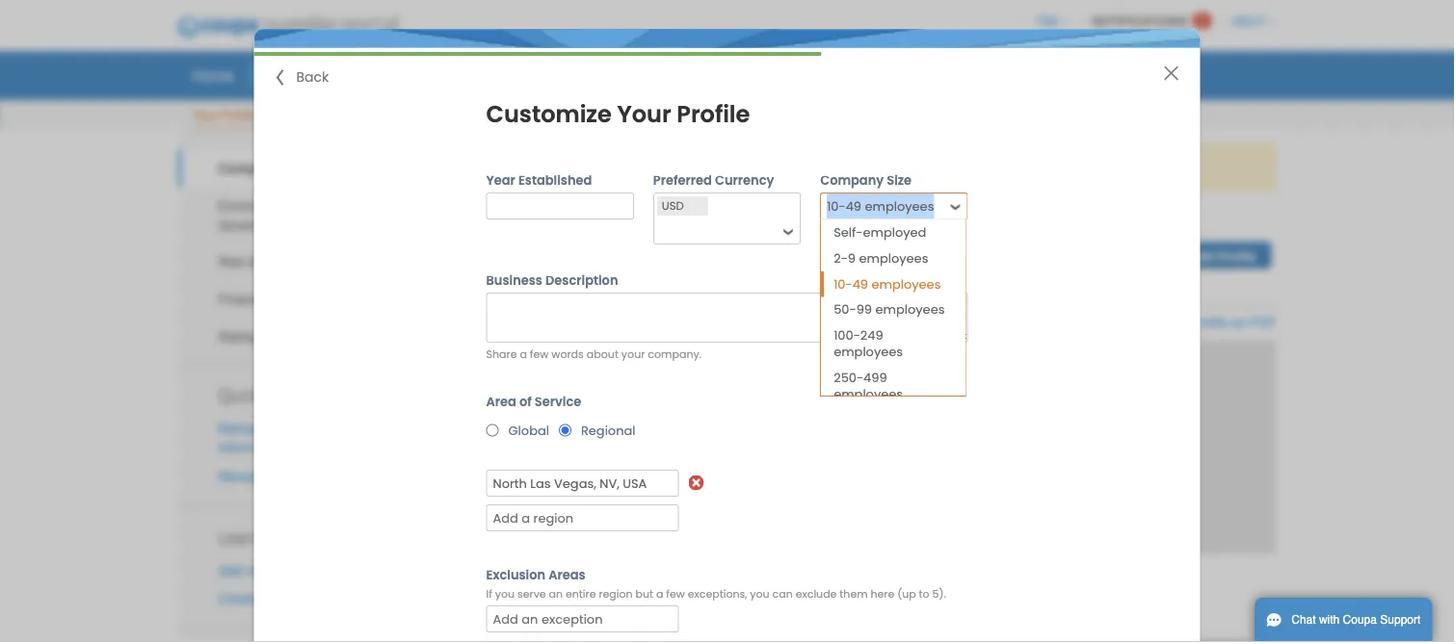 Task type: vqa. For each thing, say whether or not it's contained in the screenshot.
usd Option
yes



Task type: describe. For each thing, give the bounding box(es) containing it.
business inside customize your profile dialog
[[486, 272, 543, 289]]

address
[[514, 604, 567, 619]]

them
[[840, 587, 868, 602]]

regional
[[581, 422, 636, 439]]

exclusion areas if you serve an entire region but a few exceptions, you can exclude them here (up to 5).
[[486, 567, 946, 602]]

company for company profile
[[218, 161, 280, 176]]

references
[[281, 329, 350, 345]]

learning
[[218, 526, 284, 549]]

coupa inside "alert"
[[775, 160, 815, 175]]

as
[[1232, 315, 1246, 330]]

financial performance
[[218, 292, 353, 307]]

preferred
[[653, 172, 712, 189]]

company profile
[[218, 161, 326, 176]]

0 vertical spatial few
[[530, 347, 549, 362]]

is
[[878, 578, 890, 593]]

complete your profile to get discovered by coupa buyers that are looking for items in your category. alert
[[460, 143, 1277, 192]]

self-
[[834, 224, 863, 241]]

buyers
[[819, 160, 859, 175]]

entities
[[303, 469, 346, 484]]

links
[[266, 384, 304, 407]]

Company Size text field
[[822, 194, 943, 219]]

entire
[[566, 587, 596, 602]]

a inside exclusion areas if you serve an entire region but a few exceptions, you can exclude them here (up to 5).
[[656, 587, 664, 602]]

ratings & references link
[[178, 318, 431, 355]]

Global radio
[[486, 418, 499, 443]]

discoverable
[[274, 592, 350, 607]]

customers
[[281, 563, 343, 579]]

tim burton enterprises banner
[[453, 212, 1297, 642]]

primary address
[[460, 604, 567, 619]]

customize
[[486, 98, 612, 131]]

looking
[[913, 160, 955, 175]]

manage payment information
[[218, 421, 323, 456]]

Add an exception text field
[[488, 607, 677, 632]]

ultimate
[[893, 578, 947, 593]]

year established
[[486, 172, 592, 189]]

chat with coupa support
[[1292, 614, 1421, 628]]

information
[[218, 441, 285, 456]]

9
[[848, 250, 856, 267]]

progress
[[1010, 220, 1064, 235]]

profile inside "alert"
[[610, 160, 647, 175]]

area of service option group
[[477, 393, 978, 443]]

1 add a region text field from the top
[[488, 471, 677, 496]]

doing
[[460, 578, 498, 593]]

company profile link
[[178, 150, 431, 187]]

is ultimate parent
[[878, 578, 992, 593]]

diversity
[[308, 217, 360, 233]]

chat with coupa support button
[[1255, 599, 1433, 643]]

2-9 employees option
[[821, 246, 965, 272]]

50-
[[834, 301, 857, 319]]

performance
[[276, 292, 353, 307]]

delete image
[[689, 476, 708, 491]]

employed
[[863, 224, 927, 241]]

size
[[887, 172, 912, 189]]

areas
[[549, 567, 586, 584]]

area of service
[[486, 393, 582, 411]]

business inside tim burton enterprises banner
[[502, 578, 562, 593]]

quick links
[[218, 384, 304, 407]]

100-249 employees option
[[821, 323, 965, 366]]

& for compliance
[[248, 255, 257, 270]]

center
[[289, 526, 340, 549]]

coupa supplier portal image
[[163, 3, 412, 51]]

download profile as pdf
[[1126, 315, 1277, 330]]

company.
[[648, 347, 702, 362]]

add more customers
[[218, 563, 343, 579]]

environmental,
[[218, 198, 308, 213]]

orders
[[335, 65, 382, 85]]

create a discoverable profile link
[[218, 592, 390, 607]]

if
[[486, 587, 492, 602]]

financial
[[218, 292, 272, 307]]

exclusion areas group
[[477, 567, 978, 641]]

usd option
[[657, 197, 689, 216]]

by
[[757, 160, 772, 175]]

0 horizontal spatial your
[[192, 108, 218, 122]]

established
[[519, 172, 592, 189]]

enterprises
[[696, 234, 832, 265]]

2 you from the left
[[750, 587, 770, 602]]

currency
[[715, 172, 774, 189]]

area
[[486, 393, 517, 411]]

parent
[[950, 578, 992, 593]]

a for profile
[[263, 592, 270, 607]]

home
[[192, 65, 233, 85]]

can
[[773, 587, 793, 602]]

back
[[296, 68, 329, 87]]

2 horizontal spatial your
[[1029, 160, 1055, 175]]

your inside dialog
[[617, 98, 671, 131]]

an
[[549, 587, 563, 602]]

support
[[1381, 614, 1421, 628]]

risk & compliance link
[[178, 244, 431, 281]]

that
[[863, 160, 886, 175]]

2-
[[834, 250, 848, 267]]

background image
[[460, 340, 1277, 555]]

home link
[[180, 61, 246, 90]]

2 add a region text field from the top
[[488, 506, 677, 531]]

preview
[[897, 315, 943, 330]]

business description
[[486, 272, 618, 289]]

5).
[[933, 587, 946, 602]]

& for references
[[268, 329, 277, 345]]

your profile
[[192, 108, 257, 122]]

but
[[636, 587, 654, 602]]



Task type: locate. For each thing, give the bounding box(es) containing it.
tim burton enterprises
[[557, 234, 832, 265]]

add more customers link
[[218, 563, 343, 579]]

10-
[[834, 275, 853, 293]]

0 vertical spatial &
[[296, 217, 305, 233]]

1 vertical spatial manage
[[218, 469, 267, 484]]

1 horizontal spatial company
[[820, 172, 884, 189]]

499
[[864, 370, 887, 387]]

add a region text field down regional option
[[488, 471, 677, 496]]

Regional radio
[[559, 418, 572, 443]]

add
[[218, 563, 242, 579]]

250-499 employees option
[[821, 366, 965, 408]]

your right the in
[[1029, 160, 1055, 175]]

ratings & references
[[218, 329, 350, 345]]

url
[[1047, 315, 1074, 330]]

add a region text field up areas
[[488, 506, 677, 531]]

0 vertical spatial business
[[486, 272, 543, 289]]

environmental, social, governance & diversity link
[[178, 187, 431, 244]]

0 vertical spatial add a region text field
[[488, 471, 677, 496]]

1 horizontal spatial coupa
[[1343, 614, 1377, 628]]

Business Description text field
[[486, 293, 968, 343]]

company inside customize your profile dialog
[[820, 172, 884, 189]]

to left get
[[651, 160, 662, 175]]

2 horizontal spatial a
[[656, 587, 664, 602]]

pdf
[[1250, 315, 1277, 330]]

0 vertical spatial profile
[[610, 160, 647, 175]]

customize your profile dialog
[[254, 29, 1201, 643]]

1 vertical spatial coupa
[[1343, 614, 1377, 628]]

manage for manage payment information
[[218, 421, 267, 437]]

global
[[508, 422, 549, 439]]

with
[[1320, 614, 1340, 628]]

to inside "alert"
[[651, 160, 662, 175]]

compliance
[[261, 255, 332, 270]]

a right the share
[[520, 347, 527, 362]]

discovered
[[688, 160, 754, 175]]

manage legal entities
[[218, 469, 346, 484]]

50-99 employees option
[[821, 298, 965, 323]]

coupa right with
[[1343, 614, 1377, 628]]

self-employed option
[[821, 220, 965, 246]]

2 horizontal spatial profile
[[1006, 315, 1043, 330]]

profile
[[262, 65, 306, 85], [677, 98, 750, 131], [221, 108, 257, 122], [284, 161, 326, 176], [967, 220, 1006, 235], [1218, 249, 1257, 263], [855, 315, 893, 330], [1190, 315, 1228, 330]]

to left 5).
[[919, 587, 930, 602]]

more
[[246, 563, 277, 579]]

0 horizontal spatial to
[[651, 160, 662, 175]]

create a discoverable profile
[[218, 592, 390, 607]]

250-
[[834, 370, 864, 387]]

employees
[[859, 250, 929, 267], [872, 275, 941, 293], [876, 301, 945, 319], [834, 344, 903, 361], [834, 386, 903, 403]]

social,
[[312, 198, 353, 213]]

tim
[[557, 234, 601, 265]]

1 horizontal spatial a
[[520, 347, 527, 362]]

your right "about"
[[622, 347, 645, 362]]

your up get
[[617, 98, 671, 131]]

download
[[1126, 315, 1186, 330]]

exclude
[[796, 587, 837, 602]]

profile left url
[[1006, 315, 1043, 330]]

1 you from the left
[[495, 587, 515, 602]]

1 vertical spatial profile
[[1006, 315, 1043, 330]]

0 horizontal spatial a
[[263, 592, 270, 607]]

words
[[552, 347, 584, 362]]

0 horizontal spatial company
[[218, 161, 280, 176]]

manage for manage legal entities
[[218, 469, 267, 484]]

a for words
[[520, 347, 527, 362]]

complete
[[519, 160, 577, 175]]

1 vertical spatial business
[[502, 578, 562, 593]]

0 horizontal spatial your
[[580, 160, 607, 175]]

a right but
[[656, 587, 664, 602]]

profile inside tim burton enterprises banner
[[1006, 315, 1043, 330]]

0 horizontal spatial coupa
[[775, 160, 815, 175]]

10-49 employees option
[[821, 272, 965, 298]]

your right complete
[[580, 160, 607, 175]]

& right ratings
[[268, 329, 277, 345]]

0 horizontal spatial profile
[[353, 592, 390, 607]]

profile progress
[[967, 220, 1064, 235]]

1 horizontal spatial &
[[268, 329, 277, 345]]

1 horizontal spatial your
[[622, 347, 645, 362]]

1 horizontal spatial you
[[750, 587, 770, 602]]

company size list box
[[820, 219, 966, 408]]

profile preview
[[855, 315, 943, 330]]

tim burton enterprises image
[[460, 212, 537, 291]]

chat
[[1292, 614, 1316, 628]]

manage legal entities link
[[218, 469, 346, 484]]

category.
[[1059, 160, 1113, 175]]

year
[[486, 172, 516, 189]]

self-employed 2-9 employees 10-49 employees 50-99 employees 100-249 employees 250-499 employees
[[834, 224, 945, 403]]

Year Established text field
[[486, 193, 634, 220]]

manage inside manage payment information
[[218, 421, 267, 437]]

to
[[651, 160, 662, 175], [919, 587, 930, 602]]

2 vertical spatial profile
[[353, 592, 390, 607]]

risk
[[218, 255, 245, 270]]

1 horizontal spatial your
[[617, 98, 671, 131]]

you
[[495, 587, 515, 602], [750, 587, 770, 602]]

back button
[[277, 67, 329, 88]]

exceptions,
[[688, 587, 747, 602]]

you right 'if'
[[495, 587, 515, 602]]

1 manage from the top
[[218, 421, 267, 437]]

1 horizontal spatial profile
[[610, 160, 647, 175]]

you left the can
[[750, 587, 770, 602]]

& left 'diversity'
[[296, 217, 305, 233]]

preferred currency
[[653, 172, 774, 189]]

business
[[486, 272, 543, 289], [502, 578, 562, 593]]

your
[[617, 98, 671, 131], [192, 108, 218, 122]]

& inside the environmental, social, governance & diversity
[[296, 217, 305, 233]]

ratings
[[218, 329, 264, 345]]

progress bar
[[254, 52, 822, 56]]

share a few words about your company.
[[486, 347, 702, 362]]

burton
[[609, 234, 688, 265]]

99
[[857, 301, 872, 319]]

2 manage from the top
[[218, 469, 267, 484]]

about
[[587, 347, 619, 362]]

download profile as pdf button
[[1126, 313, 1277, 332]]

financial performance link
[[178, 281, 431, 318]]

1 vertical spatial &
[[248, 255, 257, 270]]

0 horizontal spatial &
[[248, 255, 257, 270]]

coupa inside button
[[1343, 614, 1377, 628]]

serve
[[518, 587, 546, 602]]

are
[[889, 160, 909, 175]]

profile right discoverable
[[353, 592, 390, 607]]

learning center
[[218, 526, 340, 549]]

0 horizontal spatial few
[[530, 347, 549, 362]]

manage down the 'information'
[[218, 469, 267, 484]]

1 horizontal spatial few
[[666, 587, 685, 602]]

Add a region text field
[[488, 471, 677, 496], [488, 506, 677, 531]]

orders link
[[322, 61, 394, 90]]

profile
[[610, 160, 647, 175], [1006, 315, 1043, 330], [353, 592, 390, 607]]

profile inside dialog
[[677, 98, 750, 131]]

environmental, social, governance & diversity
[[218, 198, 360, 233]]

1 vertical spatial to
[[919, 587, 930, 602]]

1 horizontal spatial to
[[919, 587, 930, 602]]

0 vertical spatial to
[[651, 160, 662, 175]]

share
[[486, 347, 517, 362]]

company
[[218, 161, 280, 176], [820, 172, 884, 189]]

profile preview link
[[855, 315, 943, 330]]

business up address
[[502, 578, 562, 593]]

edit
[[1191, 249, 1214, 263]]

1 vertical spatial few
[[666, 587, 685, 602]]

a right create
[[263, 592, 270, 607]]

region
[[599, 587, 633, 602]]

primary
[[460, 604, 510, 619]]

business left description
[[486, 272, 543, 289]]

risk & compliance
[[218, 255, 332, 270]]

249
[[861, 327, 884, 345]]

to inside exclusion areas if you serve an entire region but a few exceptions, you can exclude them here (up to 5).
[[919, 587, 930, 602]]

2 vertical spatial &
[[268, 329, 277, 345]]

company size
[[820, 172, 912, 189]]

few left words
[[530, 347, 549, 362]]

profile link
[[250, 61, 318, 90]]

0 vertical spatial coupa
[[775, 160, 815, 175]]

copy
[[971, 315, 1003, 330]]

0 horizontal spatial you
[[495, 587, 515, 602]]

profile inside button
[[1190, 315, 1228, 330]]

payment
[[271, 421, 323, 437]]

create
[[218, 592, 259, 607]]

few right but
[[666, 587, 685, 602]]

& right risk
[[248, 255, 257, 270]]

manage
[[218, 421, 267, 437], [218, 469, 267, 484]]

your inside dialog
[[622, 347, 645, 362]]

of
[[520, 393, 532, 411]]

in
[[1015, 160, 1025, 175]]

edit profile link
[[1176, 242, 1272, 269]]

manage up the 'information'
[[218, 421, 267, 437]]

your down home link
[[192, 108, 218, 122]]

company for company size
[[820, 172, 884, 189]]

coupa right by
[[775, 160, 815, 175]]

profile left get
[[610, 160, 647, 175]]

0 vertical spatial manage
[[218, 421, 267, 437]]

close image
[[1164, 66, 1179, 81]]

few inside exclusion areas if you serve an entire region but a few exceptions, you can exclude them here (up to 5).
[[666, 587, 685, 602]]

progress bar inside customize your profile dialog
[[254, 52, 822, 56]]

2 horizontal spatial &
[[296, 217, 305, 233]]

1 vertical spatial add a region text field
[[488, 506, 677, 531]]

description
[[546, 272, 618, 289]]

service
[[535, 393, 582, 411]]



